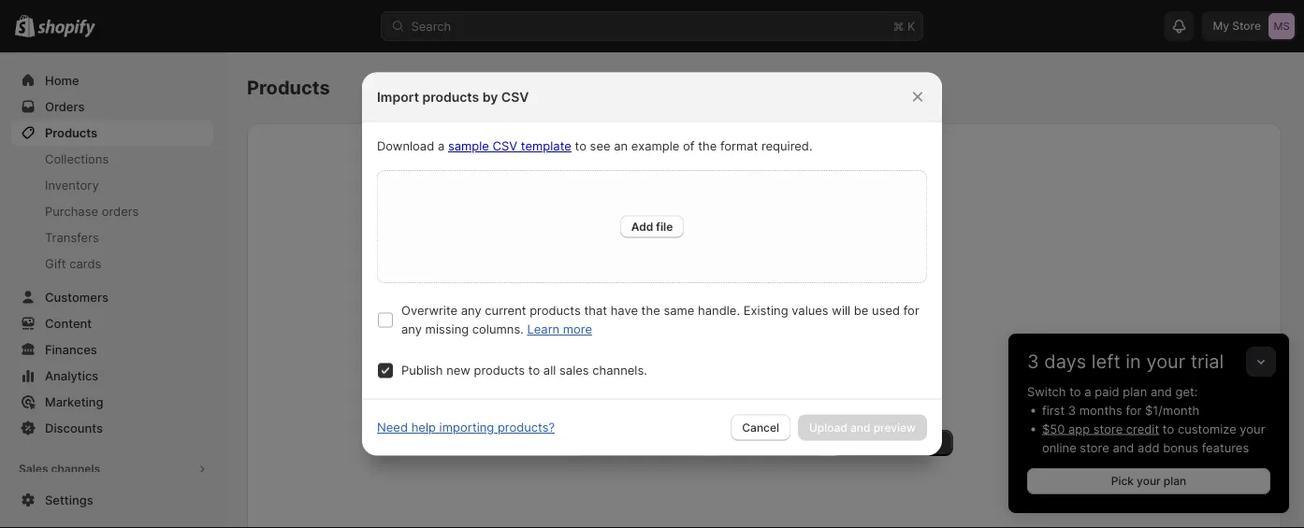 Task type: describe. For each thing, give the bounding box(es) containing it.
same
[[664, 304, 695, 318]]

app
[[1069, 422, 1091, 437]]

have
[[611, 304, 638, 318]]

collections
[[45, 152, 109, 166]]

sales channels
[[19, 463, 100, 476]]

sales
[[560, 364, 589, 378]]

that
[[584, 304, 608, 318]]

cancel
[[743, 421, 780, 435]]

new
[[447, 364, 471, 378]]

to left see
[[575, 139, 587, 154]]

0 horizontal spatial products
[[45, 125, 97, 140]]

⌘ k
[[893, 19, 916, 33]]

sell
[[678, 437, 696, 450]]

in
[[1126, 351, 1142, 373]]

your inside dropdown button
[[1147, 351, 1186, 373]]

used
[[872, 304, 901, 318]]

home link
[[11, 67, 213, 94]]

gift
[[45, 256, 66, 271]]

learn
[[527, 322, 560, 337]]

to inside to customize your online store and add bonus features
[[1163, 422, 1175, 437]]

your right open
[[701, 394, 724, 407]]

find
[[587, 437, 610, 450]]

download
[[377, 139, 435, 154]]

template
[[521, 139, 572, 154]]

your inside to customize your online store and add bonus features
[[1241, 422, 1266, 437]]

help
[[412, 421, 436, 435]]

customize
[[1178, 422, 1237, 437]]

for inside 3 days left in your trial element
[[1126, 403, 1142, 418]]

import products by csv
[[377, 89, 529, 105]]

csv for sample
[[493, 139, 518, 154]]

handle.
[[698, 304, 740, 318]]

import products
[[726, 437, 813, 450]]

products.
[[869, 394, 919, 407]]

collections link
[[11, 146, 213, 172]]

sample
[[448, 139, 489, 154]]

for inside overwrite any current products that have the same handle. existing values will be used for any missing columns.
[[904, 304, 920, 318]]

sales channels button
[[11, 457, 213, 483]]

add your products
[[843, 437, 942, 450]]

cards
[[70, 256, 101, 271]]

to right switch
[[1070, 385, 1082, 399]]

transfers link
[[11, 225, 213, 251]]

format
[[721, 139, 758, 154]]

store inside to customize your online store and add bonus features
[[1081, 441, 1110, 455]]

products right find
[[613, 437, 661, 450]]

csv for by
[[502, 89, 529, 105]]

1 horizontal spatial a
[[1085, 385, 1092, 399]]

missing
[[425, 322, 469, 337]]

sales
[[19, 463, 48, 476]]

orders
[[102, 204, 139, 219]]

gift cards
[[45, 256, 101, 271]]

0 vertical spatial store
[[1094, 422, 1123, 437]]

by
[[483, 89, 498, 105]]

home
[[45, 73, 79, 88]]

products link
[[11, 120, 213, 146]]

purchase orders link
[[11, 198, 213, 225]]

values
[[792, 304, 829, 318]]

$50
[[1043, 422, 1066, 437]]

add for add your products
[[843, 437, 864, 450]]

open
[[671, 394, 697, 407]]

switch
[[1028, 385, 1067, 399]]

3 inside dropdown button
[[1028, 351, 1040, 373]]

need help importing products? link
[[377, 421, 555, 435]]

shopify image
[[38, 19, 96, 38]]

inventory link
[[11, 172, 213, 198]]

more
[[563, 322, 592, 337]]

trial
[[1191, 351, 1225, 373]]

add
[[1138, 441, 1160, 455]]

cancel button
[[731, 415, 791, 441]]

find products to sell
[[587, 437, 696, 450]]

get:
[[1176, 385, 1198, 399]]

add for add file
[[632, 220, 654, 234]]

products down the products.
[[894, 437, 942, 450]]

products?
[[498, 421, 555, 435]]

your down the products.
[[867, 437, 891, 450]]

1 vertical spatial 3
[[1069, 403, 1077, 418]]

will
[[832, 304, 851, 318]]

overwrite any current products that have the same handle. existing values will be used for any missing columns.
[[402, 304, 920, 337]]

channels
[[51, 463, 100, 476]]

current
[[485, 304, 527, 318]]

before
[[610, 394, 645, 407]]

$50 app store credit
[[1043, 422, 1160, 437]]

an
[[614, 139, 628, 154]]

file
[[656, 220, 673, 234]]



Task type: locate. For each thing, give the bounding box(es) containing it.
import down cancel
[[726, 437, 762, 450]]

3 left days on the right of page
[[1028, 351, 1040, 373]]

and for store
[[1113, 441, 1135, 455]]

plan up first 3 months for $1/month
[[1124, 385, 1148, 399]]

any down overwrite
[[402, 322, 422, 337]]

0 vertical spatial products
[[247, 76, 330, 99]]

0 vertical spatial plan
[[1124, 385, 1148, 399]]

transfers
[[45, 230, 99, 245]]

import up the download
[[377, 89, 419, 105]]

0 vertical spatial csv
[[502, 89, 529, 105]]

your right in
[[1147, 351, 1186, 373]]

publish
[[402, 364, 443, 378]]

pick
[[1112, 475, 1134, 489]]

0 vertical spatial a
[[438, 139, 445, 154]]

1 vertical spatial add
[[843, 437, 864, 450]]

store
[[1094, 422, 1123, 437], [1081, 441, 1110, 455]]

days
[[1045, 351, 1087, 373]]

be
[[854, 304, 869, 318]]

discounts
[[45, 421, 103, 436]]

need
[[807, 394, 834, 407]]

and up $1/month
[[1151, 385, 1173, 399]]

store down $50 app store credit link
[[1081, 441, 1110, 455]]

sample csv template link
[[448, 139, 572, 154]]

⌘
[[893, 19, 905, 33]]

1 vertical spatial store
[[1081, 441, 1110, 455]]

1 horizontal spatial the
[[698, 139, 717, 154]]

1 you from the left
[[648, 394, 668, 407]]

all
[[544, 364, 556, 378]]

2 you from the left
[[785, 394, 804, 407]]

to
[[575, 139, 587, 154], [529, 364, 540, 378], [1070, 385, 1082, 399], [1163, 422, 1175, 437], [664, 437, 675, 450]]

products up the learn more
[[530, 304, 581, 318]]

to customize your online store and add bonus features
[[1043, 422, 1266, 455]]

products
[[247, 76, 330, 99], [45, 125, 97, 140]]

products inside button
[[765, 437, 813, 450]]

csv right by
[[502, 89, 529, 105]]

1 horizontal spatial 3
[[1069, 403, 1077, 418]]

1 horizontal spatial first
[[1043, 403, 1065, 418]]

your right pick at the bottom right
[[1137, 475, 1161, 489]]

add down the some
[[843, 437, 864, 450]]

you left open
[[648, 394, 668, 407]]

first 3 months for $1/month
[[1043, 403, 1200, 418]]

your
[[1147, 351, 1186, 373], [701, 394, 724, 407], [1241, 422, 1266, 437], [867, 437, 891, 450], [1137, 475, 1161, 489]]

0 horizontal spatial first
[[761, 394, 782, 407]]

columns.
[[473, 322, 524, 337]]

find products to sell link
[[576, 431, 708, 457]]

1 horizontal spatial import
[[726, 437, 762, 450]]

any up "missing"
[[461, 304, 482, 318]]

learn more
[[527, 322, 592, 337]]

import for import products
[[726, 437, 762, 450]]

gift cards link
[[11, 251, 213, 277]]

add left file
[[632, 220, 654, 234]]

csv
[[502, 89, 529, 105], [493, 139, 518, 154]]

import for import products by csv
[[377, 89, 419, 105]]

import products button
[[715, 431, 824, 457]]

products right new
[[474, 364, 525, 378]]

1 horizontal spatial you
[[785, 394, 804, 407]]

add inside import products by csv dialog
[[632, 220, 654, 234]]

import products by csv dialog
[[0, 73, 1305, 456]]

1 horizontal spatial products
[[247, 76, 330, 99]]

settings
[[45, 493, 93, 508]]

you left need
[[785, 394, 804, 407]]

settings link
[[11, 488, 213, 514]]

1 horizontal spatial any
[[461, 304, 482, 318]]

months
[[1080, 403, 1123, 418]]

a left paid
[[1085, 385, 1092, 399]]

0 vertical spatial import
[[377, 89, 419, 105]]

k
[[908, 19, 916, 33]]

switch to a paid plan and get:
[[1028, 385, 1198, 399]]

1 vertical spatial for
[[1126, 403, 1142, 418]]

import inside button
[[726, 437, 762, 450]]

1 vertical spatial a
[[1085, 385, 1092, 399]]

inventory
[[45, 178, 99, 192]]

channels.
[[593, 364, 648, 378]]

1 vertical spatial products
[[45, 125, 97, 140]]

0 horizontal spatial 3
[[1028, 351, 1040, 373]]

for
[[904, 304, 920, 318], [1126, 403, 1142, 418]]

0 vertical spatial add
[[632, 220, 654, 234]]

the
[[698, 139, 717, 154], [642, 304, 661, 318]]

example
[[632, 139, 680, 154]]

1 horizontal spatial plan
[[1164, 475, 1187, 489]]

0 horizontal spatial any
[[402, 322, 422, 337]]

need
[[377, 421, 408, 435]]

1 vertical spatial and
[[1113, 441, 1135, 455]]

you
[[648, 394, 668, 407], [785, 394, 804, 407]]

purchase
[[45, 204, 98, 219]]

of
[[683, 139, 695, 154]]

add your products link
[[831, 431, 954, 457]]

for right used
[[904, 304, 920, 318]]

store down 'months'
[[1094, 422, 1123, 437]]

1 horizontal spatial and
[[1151, 385, 1173, 399]]

3 days left in your trial button
[[1009, 334, 1290, 373]]

the right of
[[698, 139, 717, 154]]

1 vertical spatial the
[[642, 304, 661, 318]]

your up the features
[[1241, 422, 1266, 437]]

3 days left in your trial
[[1028, 351, 1225, 373]]

0 vertical spatial 3
[[1028, 351, 1040, 373]]

1 vertical spatial any
[[402, 322, 422, 337]]

pick your plan
[[1112, 475, 1187, 489]]

and left add
[[1113, 441, 1135, 455]]

0 horizontal spatial and
[[1113, 441, 1135, 455]]

pick your plan link
[[1028, 469, 1271, 495]]

0 horizontal spatial add
[[632, 220, 654, 234]]

bonus
[[1164, 441, 1199, 455]]

download a sample csv template to see an example of the format required.
[[377, 139, 813, 154]]

0 vertical spatial and
[[1151, 385, 1173, 399]]

1 vertical spatial csv
[[493, 139, 518, 154]]

online
[[1043, 441, 1077, 455]]

first up $50
[[1043, 403, 1065, 418]]

$1/month
[[1146, 403, 1200, 418]]

0 horizontal spatial a
[[438, 139, 445, 154]]

existing
[[744, 304, 789, 318]]

the inside overwrite any current products that have the same handle. existing values will be used for any missing columns.
[[642, 304, 661, 318]]

importing
[[440, 421, 494, 435]]

0 vertical spatial any
[[461, 304, 482, 318]]

csv right sample
[[493, 139, 518, 154]]

3
[[1028, 351, 1040, 373], [1069, 403, 1077, 418]]

overwrite
[[402, 304, 458, 318]]

products left by
[[423, 89, 479, 105]]

features
[[1202, 441, 1250, 455]]

see
[[590, 139, 611, 154]]

to left sell
[[664, 437, 675, 450]]

publish new products to all sales channels.
[[402, 364, 648, 378]]

for up credit
[[1126, 403, 1142, 418]]

to left all
[[529, 364, 540, 378]]

a inside import products by csv dialog
[[438, 139, 445, 154]]

0 horizontal spatial the
[[642, 304, 661, 318]]

1 horizontal spatial add
[[843, 437, 864, 450]]

credit
[[1127, 422, 1160, 437]]

3 days left in your trial element
[[1009, 383, 1290, 514]]

1 horizontal spatial for
[[1126, 403, 1142, 418]]

0 vertical spatial the
[[698, 139, 717, 154]]

plan down bonus
[[1164, 475, 1187, 489]]

left
[[1092, 351, 1121, 373]]

0 horizontal spatial you
[[648, 394, 668, 407]]

and for plan
[[1151, 385, 1173, 399]]

0 horizontal spatial for
[[904, 304, 920, 318]]

add file
[[632, 220, 673, 234]]

to inside find products to sell link
[[664, 437, 675, 450]]

1 vertical spatial import
[[726, 437, 762, 450]]

0 horizontal spatial plan
[[1124, 385, 1148, 399]]

products down cancel
[[765, 437, 813, 450]]

store,
[[727, 394, 757, 407]]

some
[[837, 394, 866, 407]]

a left sample
[[438, 139, 445, 154]]

before you open your store, first you need some products.
[[610, 394, 919, 407]]

import inside dialog
[[377, 89, 419, 105]]

need help importing products?
[[377, 421, 555, 435]]

1 vertical spatial plan
[[1164, 475, 1187, 489]]

the right have on the left
[[642, 304, 661, 318]]

first right the store,
[[761, 394, 782, 407]]

0 horizontal spatial import
[[377, 89, 419, 105]]

first
[[761, 394, 782, 407], [1043, 403, 1065, 418]]

paid
[[1095, 385, 1120, 399]]

learn more link
[[527, 322, 592, 337]]

add
[[632, 220, 654, 234], [843, 437, 864, 450]]

0 vertical spatial for
[[904, 304, 920, 318]]

import
[[377, 89, 419, 105], [726, 437, 762, 450]]

and inside to customize your online store and add bonus features
[[1113, 441, 1135, 455]]

to down $1/month
[[1163, 422, 1175, 437]]

3 up app
[[1069, 403, 1077, 418]]

products inside overwrite any current products that have the same handle. existing values will be used for any missing columns.
[[530, 304, 581, 318]]

first inside 3 days left in your trial element
[[1043, 403, 1065, 418]]



Task type: vqa. For each thing, say whether or not it's contained in the screenshot.
Shopify "image" to the right
no



